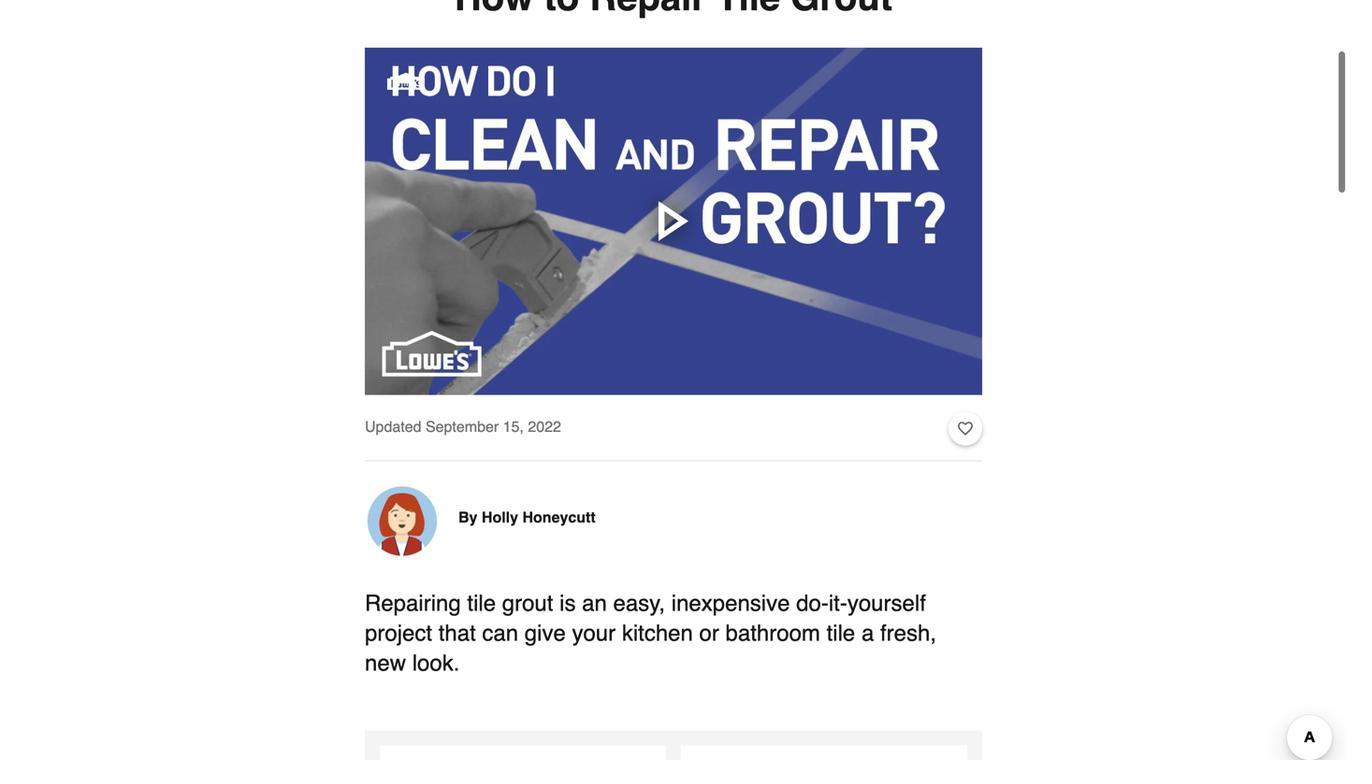 Task type: describe. For each thing, give the bounding box(es) containing it.
1 horizontal spatial tile
[[827, 621, 856, 647]]

holly honeycutt image
[[365, 484, 440, 559]]

can
[[482, 621, 519, 647]]

0 horizontal spatial tile
[[467, 591, 496, 617]]

is
[[560, 591, 576, 617]]

grout
[[502, 591, 554, 617]]

an
[[582, 591, 607, 617]]

2022
[[528, 418, 562, 435]]

by
[[459, 509, 478, 526]]

do-
[[797, 591, 829, 617]]

yourself
[[848, 591, 927, 617]]

your
[[572, 621, 616, 647]]

september
[[426, 418, 499, 435]]

that
[[439, 621, 476, 647]]

fresh,
[[881, 621, 937, 647]]

updated september 15, 2022
[[365, 418, 562, 435]]

look.
[[412, 651, 460, 676]]

new
[[365, 651, 406, 676]]

project
[[365, 621, 432, 647]]

holly
[[482, 509, 519, 526]]



Task type: locate. For each thing, give the bounding box(es) containing it.
0 vertical spatial tile
[[467, 591, 496, 617]]

a video demonstrating how to repair damaged tile grout. image
[[365, 48, 983, 395]]

tile left a
[[827, 621, 856, 647]]

a
[[862, 621, 874, 647]]

1 vertical spatial tile
[[827, 621, 856, 647]]

15,
[[503, 418, 524, 435]]

inexpensive
[[672, 591, 790, 617]]

tile up can
[[467, 591, 496, 617]]

or
[[700, 621, 720, 647]]

it-
[[829, 591, 848, 617]]

repairing
[[365, 591, 461, 617]]

by holly honeycutt
[[459, 509, 596, 526]]

honeycutt
[[523, 509, 596, 526]]

bathroom
[[726, 621, 821, 647]]

give
[[525, 621, 566, 647]]

tile
[[467, 591, 496, 617], [827, 621, 856, 647]]

easy,
[[614, 591, 666, 617]]

updated
[[365, 418, 422, 435]]

kitchen
[[622, 621, 693, 647]]

heart outline image
[[958, 419, 973, 439]]

repairing tile grout is an easy, inexpensive do-it-yourself project that can give your kitchen or bathroom tile a fresh, new look.
[[365, 591, 937, 676]]



Task type: vqa. For each thing, say whether or not it's contained in the screenshot.
The Shop inside the shop All Building Sup... link
no



